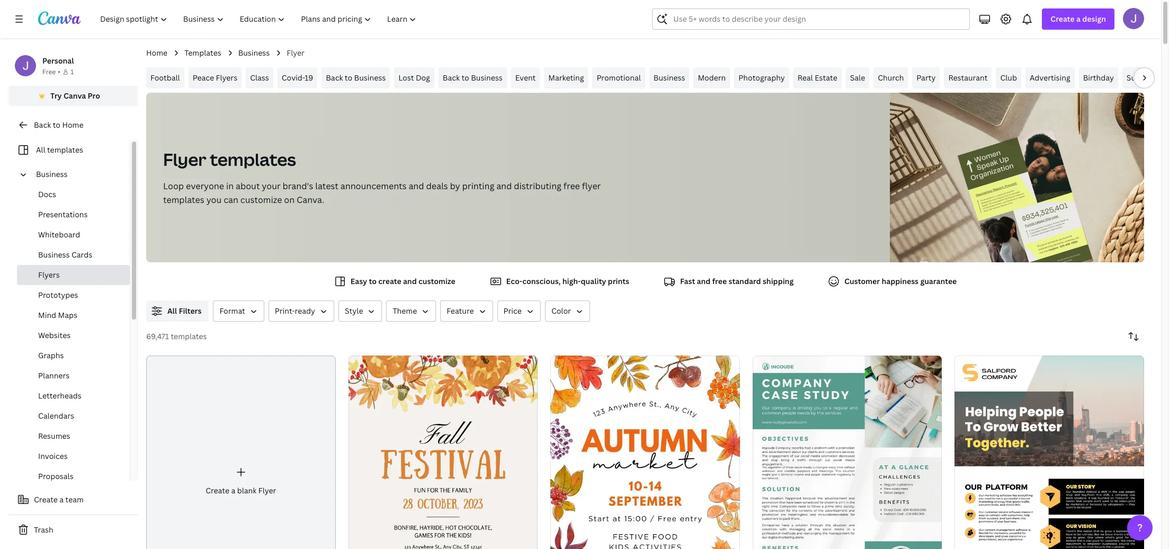 Task type: describe. For each thing, give the bounding box(es) containing it.
promotional link
[[593, 67, 645, 89]]

business cards
[[38, 250, 92, 260]]

fast and free standard shipping
[[681, 276, 794, 286]]

lost dog link
[[394, 67, 435, 89]]

back to home
[[34, 120, 83, 130]]

style button
[[339, 301, 382, 322]]

high-
[[563, 276, 581, 286]]

websites
[[38, 330, 71, 340]]

all filters button
[[146, 301, 209, 322]]

prints
[[608, 276, 630, 286]]

create a team button
[[8, 489, 138, 510]]

advertising
[[1030, 73, 1071, 83]]

church link
[[874, 67, 909, 89]]

templates inside loop everyone in about your brand's latest announcements and deals by printing and distributing free flyer templates you can customize on canva.
[[163, 194, 204, 206]]

restaurant link
[[945, 67, 992, 89]]

canva.
[[297, 194, 325, 206]]

create for create a team
[[34, 494, 58, 505]]

try canva pro button
[[8, 86, 138, 106]]

modern
[[698, 73, 726, 83]]

real estate link
[[794, 67, 842, 89]]

flyer for flyer templates
[[163, 148, 206, 171]]

mind
[[38, 310, 56, 320]]

price button
[[497, 301, 541, 322]]

create for create a blank flyer
[[206, 486, 230, 496]]

theme button
[[387, 301, 436, 322]]

team
[[65, 494, 84, 505]]

customer
[[845, 276, 880, 286]]

church
[[878, 73, 904, 83]]

1
[[70, 67, 74, 76]]

2 back to business link from the left
[[439, 67, 507, 89]]

1 horizontal spatial flyer
[[258, 486, 276, 496]]

sale link
[[846, 67, 870, 89]]

prototypes
[[38, 290, 78, 300]]

1 horizontal spatial flyers
[[216, 73, 238, 83]]

top level navigation element
[[93, 8, 426, 30]]

business left event
[[471, 73, 503, 83]]

calendars link
[[17, 406, 130, 426]]

cards
[[72, 250, 92, 260]]

format button
[[213, 301, 264, 322]]

graphs
[[38, 350, 64, 360]]

all for all templates
[[36, 145, 45, 155]]

templates for all templates
[[47, 145, 83, 155]]

and right the printing
[[497, 180, 512, 192]]

eco-
[[506, 276, 523, 286]]

pro
[[88, 91, 100, 101]]

invoices link
[[17, 446, 130, 466]]

docs link
[[17, 184, 130, 205]]

trash
[[34, 525, 53, 535]]

maps
[[58, 310, 77, 320]]

69,471 templates
[[146, 331, 207, 341]]

home link
[[146, 47, 168, 59]]

all templates link
[[15, 140, 123, 160]]

templates for flyer templates
[[210, 148, 296, 171]]

summer cam
[[1127, 73, 1170, 83]]

1 horizontal spatial business link
[[238, 47, 270, 59]]

to up all templates
[[53, 120, 60, 130]]

letterheads link
[[17, 386, 130, 406]]

business up docs
[[36, 169, 68, 179]]

create a blank flyer link
[[146, 356, 336, 549]]

color button
[[545, 301, 590, 322]]

planners
[[38, 370, 70, 381]]

resumes link
[[17, 426, 130, 446]]

personal
[[42, 56, 74, 66]]

loop
[[163, 180, 184, 192]]

create a blank flyer
[[206, 486, 276, 496]]

class
[[250, 73, 269, 83]]

shipping
[[763, 276, 794, 286]]

create for create a design
[[1051, 14, 1075, 24]]

invoices
[[38, 451, 68, 461]]

peace flyers
[[193, 73, 238, 83]]

business down whiteboard at the top left of page
[[38, 250, 70, 260]]

peace flyers link
[[189, 67, 242, 89]]

summer
[[1127, 73, 1157, 83]]

promotional
[[597, 73, 641, 83]]

colorful watercolor illustrative fall forest leaves autumn market flyer image
[[551, 356, 740, 549]]

covid-19 link
[[278, 67, 318, 89]]

print-ready button
[[269, 301, 334, 322]]

websites link
[[17, 325, 130, 346]]

distributing
[[514, 180, 562, 192]]

black and yellow modern professional company profile flyer image
[[955, 356, 1145, 549]]

create a design
[[1051, 14, 1107, 24]]

party link
[[913, 67, 940, 89]]

1 back to business link from the left
[[322, 67, 390, 89]]

business cards link
[[17, 245, 130, 265]]

and left "deals"
[[409, 180, 424, 192]]

presentations link
[[17, 205, 130, 225]]

Search search field
[[674, 9, 964, 29]]

feature
[[447, 306, 474, 316]]

easy
[[351, 276, 367, 286]]

canva
[[64, 91, 86, 101]]

quality
[[581, 276, 606, 286]]

back to business for second back to business link from right
[[326, 73, 386, 83]]

Sort by button
[[1124, 326, 1145, 347]]

proposals
[[38, 471, 74, 481]]

in
[[226, 180, 234, 192]]

theme
[[393, 306, 417, 316]]

create a design button
[[1043, 8, 1115, 30]]

real
[[798, 73, 813, 83]]

templates
[[185, 48, 221, 58]]

orange and yellow fall festival event flyer image
[[349, 356, 538, 549]]

try canva pro
[[50, 91, 100, 101]]

back inside back to home link
[[34, 120, 51, 130]]

covid-19
[[282, 73, 313, 83]]



Task type: locate. For each thing, give the bounding box(es) containing it.
print-ready
[[275, 306, 315, 316]]

can
[[224, 194, 238, 206]]

back to business link right 19
[[322, 67, 390, 89]]

flyer for flyer
[[287, 48, 305, 58]]

class link
[[246, 67, 273, 89]]

1 vertical spatial customize
[[419, 276, 456, 286]]

and
[[409, 180, 424, 192], [497, 180, 512, 192], [403, 276, 417, 286], [697, 276, 711, 286]]

templates down loop
[[163, 194, 204, 206]]

everyone
[[186, 180, 224, 192]]

home up the football
[[146, 48, 168, 58]]

modern link
[[694, 67, 730, 89]]

templates up the 'about'
[[210, 148, 296, 171]]

1 vertical spatial flyer
[[163, 148, 206, 171]]

back to business right 19
[[326, 73, 386, 83]]

loop everyone in about your brand's latest announcements and deals by printing and distributing free flyer templates you can customize on canva.
[[163, 180, 601, 206]]

a for design
[[1077, 14, 1081, 24]]

2 vertical spatial flyer
[[258, 486, 276, 496]]

a left design
[[1077, 14, 1081, 24]]

back up all templates
[[34, 120, 51, 130]]

0 horizontal spatial a
[[60, 494, 64, 505]]

create down proposals
[[34, 494, 58, 505]]

birthday
[[1084, 73, 1115, 83]]

all inside "all filters" button
[[167, 306, 177, 316]]

2 horizontal spatial flyer
[[287, 48, 305, 58]]

0 horizontal spatial back
[[34, 120, 51, 130]]

marketing link
[[544, 67, 589, 89]]

business left modern
[[654, 73, 686, 83]]

flyers right peace at top left
[[216, 73, 238, 83]]

create left design
[[1051, 14, 1075, 24]]

graphs link
[[17, 346, 130, 366]]

templates down "filters"
[[171, 331, 207, 341]]

lost dog
[[399, 73, 430, 83]]

1 horizontal spatial back to business link
[[439, 67, 507, 89]]

1 horizontal spatial home
[[146, 48, 168, 58]]

0 vertical spatial free
[[564, 180, 580, 192]]

try
[[50, 91, 62, 101]]

0 horizontal spatial create
[[34, 494, 58, 505]]

0 horizontal spatial back to business link
[[322, 67, 390, 89]]

business link left modern 'link'
[[650, 67, 690, 89]]

all for all filters
[[167, 306, 177, 316]]

eco-conscious, high-quality prints
[[506, 276, 630, 286]]

flyer up loop
[[163, 148, 206, 171]]

1 horizontal spatial back to business
[[443, 73, 503, 83]]

style
[[345, 306, 363, 316]]

free inside loop everyone in about your brand's latest announcements and deals by printing and distributing free flyer templates you can customize on canva.
[[564, 180, 580, 192]]

back for 2nd back to business link
[[443, 73, 460, 83]]

event
[[516, 73, 536, 83]]

0 vertical spatial customize
[[241, 194, 282, 206]]

0 horizontal spatial all
[[36, 145, 45, 155]]

1 horizontal spatial create
[[206, 486, 230, 496]]

1 vertical spatial free
[[713, 276, 727, 286]]

a left blank
[[231, 486, 235, 496]]

guarantee
[[921, 276, 957, 286]]

brand's
[[283, 180, 313, 192]]

back
[[326, 73, 343, 83], [443, 73, 460, 83], [34, 120, 51, 130]]

free left standard
[[713, 276, 727, 286]]

business link down the all templates link at the left of page
[[32, 164, 123, 184]]

back for second back to business link from right
[[326, 73, 343, 83]]

None search field
[[653, 8, 971, 30]]

1 horizontal spatial customize
[[419, 276, 456, 286]]

0 horizontal spatial business link
[[32, 164, 123, 184]]

all templates
[[36, 145, 83, 155]]

2 horizontal spatial create
[[1051, 14, 1075, 24]]

filters
[[179, 306, 202, 316]]

1 horizontal spatial all
[[167, 306, 177, 316]]

resumes
[[38, 431, 70, 441]]

0 horizontal spatial customize
[[241, 194, 282, 206]]

fast
[[681, 276, 696, 286]]

mind maps
[[38, 310, 77, 320]]

1 horizontal spatial free
[[713, 276, 727, 286]]

0 vertical spatial all
[[36, 145, 45, 155]]

free
[[564, 180, 580, 192], [713, 276, 727, 286]]

0 horizontal spatial flyer
[[163, 148, 206, 171]]

free •
[[42, 67, 60, 76]]

print-
[[275, 306, 295, 316]]

1 back to business from the left
[[326, 73, 386, 83]]

football
[[151, 73, 180, 83]]

all left "filters"
[[167, 306, 177, 316]]

0 horizontal spatial free
[[564, 180, 580, 192]]

easy to create and customize
[[351, 276, 456, 286]]

templates
[[47, 145, 83, 155], [210, 148, 296, 171], [163, 194, 204, 206], [171, 331, 207, 341]]

1 vertical spatial business link
[[650, 67, 690, 89]]

football link
[[146, 67, 184, 89]]

a for blank
[[231, 486, 235, 496]]

1 vertical spatial all
[[167, 306, 177, 316]]

customize down your
[[241, 194, 282, 206]]

business up class
[[238, 48, 270, 58]]

2 horizontal spatial back
[[443, 73, 460, 83]]

letterheads
[[38, 391, 81, 401]]

all down back to home
[[36, 145, 45, 155]]

by
[[450, 180, 460, 192]]

to right the dog in the left top of the page
[[462, 73, 469, 83]]

a inside dropdown button
[[1077, 14, 1081, 24]]

home up the all templates link at the left of page
[[62, 120, 83, 130]]

standard
[[729, 276, 761, 286]]

estate
[[815, 73, 838, 83]]

jacob simon image
[[1124, 8, 1145, 29]]

club link
[[997, 67, 1022, 89]]

2 vertical spatial business link
[[32, 164, 123, 184]]

back to business right the dog in the left top of the page
[[443, 73, 503, 83]]

and right create
[[403, 276, 417, 286]]

ready
[[295, 306, 315, 316]]

photography link
[[735, 67, 790, 89]]

create left blank
[[206, 486, 230, 496]]

1 vertical spatial home
[[62, 120, 83, 130]]

to
[[345, 73, 353, 83], [462, 73, 469, 83], [53, 120, 60, 130], [369, 276, 377, 286]]

19
[[305, 73, 313, 83]]

to right 19
[[345, 73, 353, 83]]

customize inside loop everyone in about your brand's latest announcements and deals by printing and distributing free flyer templates you can customize on canva.
[[241, 194, 282, 206]]

69,471
[[146, 331, 169, 341]]

lost
[[399, 73, 414, 83]]

covid-
[[282, 73, 305, 83]]

2 back to business from the left
[[443, 73, 503, 83]]

create a blank flyer element
[[146, 356, 336, 549]]

printing
[[462, 180, 495, 192]]

advertising link
[[1026, 67, 1075, 89]]

restaurant
[[949, 73, 988, 83]]

0 vertical spatial flyers
[[216, 73, 238, 83]]

back to business
[[326, 73, 386, 83], [443, 73, 503, 83]]

flyer up covid-19
[[287, 48, 305, 58]]

templates down back to home
[[47, 145, 83, 155]]

your
[[262, 180, 281, 192]]

0 vertical spatial flyer
[[287, 48, 305, 58]]

whiteboard link
[[17, 225, 130, 245]]

and right fast
[[697, 276, 711, 286]]

conscious,
[[523, 276, 561, 286]]

2 horizontal spatial business link
[[650, 67, 690, 89]]

create inside dropdown button
[[1051, 14, 1075, 24]]

sale
[[850, 73, 866, 83]]

back to business link
[[322, 67, 390, 89], [439, 67, 507, 89]]

green minimalist company case study flyer portrait image
[[753, 356, 943, 549]]

customize
[[241, 194, 282, 206], [419, 276, 456, 286]]

to right "easy"
[[369, 276, 377, 286]]

create inside button
[[34, 494, 58, 505]]

flyer right blank
[[258, 486, 276, 496]]

deals
[[426, 180, 448, 192]]

flyers up prototypes
[[38, 270, 60, 280]]

a inside button
[[60, 494, 64, 505]]

1 horizontal spatial a
[[231, 486, 235, 496]]

back to business for 2nd back to business link
[[443, 73, 503, 83]]

business link up class
[[238, 47, 270, 59]]

1 horizontal spatial back
[[326, 73, 343, 83]]

format
[[220, 306, 245, 316]]

2 horizontal spatial a
[[1077, 14, 1081, 24]]

whiteboard
[[38, 229, 80, 240]]

presentations
[[38, 209, 88, 219]]

0 horizontal spatial home
[[62, 120, 83, 130]]

0 vertical spatial home
[[146, 48, 168, 58]]

home
[[146, 48, 168, 58], [62, 120, 83, 130]]

0 horizontal spatial flyers
[[38, 270, 60, 280]]

a
[[1077, 14, 1081, 24], [231, 486, 235, 496], [60, 494, 64, 505]]

club
[[1001, 73, 1018, 83]]

free left flyer at the top of page
[[564, 180, 580, 192]]

a left team
[[60, 494, 64, 505]]

customize up 'feature'
[[419, 276, 456, 286]]

templates for 69,471 templates
[[171, 331, 207, 341]]

free
[[42, 67, 56, 76]]

blank
[[237, 486, 257, 496]]

all filters
[[167, 306, 202, 316]]

back right the dog in the left top of the page
[[443, 73, 460, 83]]

back right 19
[[326, 73, 343, 83]]

flyer
[[582, 180, 601, 192]]

0 horizontal spatial back to business
[[326, 73, 386, 83]]

all inside the all templates link
[[36, 145, 45, 155]]

a for team
[[60, 494, 64, 505]]

price
[[504, 306, 522, 316]]

cam
[[1159, 73, 1170, 83]]

1 vertical spatial flyers
[[38, 270, 60, 280]]

feature button
[[441, 301, 493, 322]]

back to business link right the dog in the left top of the page
[[439, 67, 507, 89]]

0 vertical spatial business link
[[238, 47, 270, 59]]

mind maps link
[[17, 305, 130, 325]]

design
[[1083, 14, 1107, 24]]

happiness
[[882, 276, 919, 286]]

business left the lost
[[354, 73, 386, 83]]

business
[[238, 48, 270, 58], [354, 73, 386, 83], [471, 73, 503, 83], [654, 73, 686, 83], [36, 169, 68, 179], [38, 250, 70, 260]]

real estate
[[798, 73, 838, 83]]

proposals link
[[17, 466, 130, 487]]



Task type: vqa. For each thing, say whether or not it's contained in the screenshot.
middle Flyer
yes



